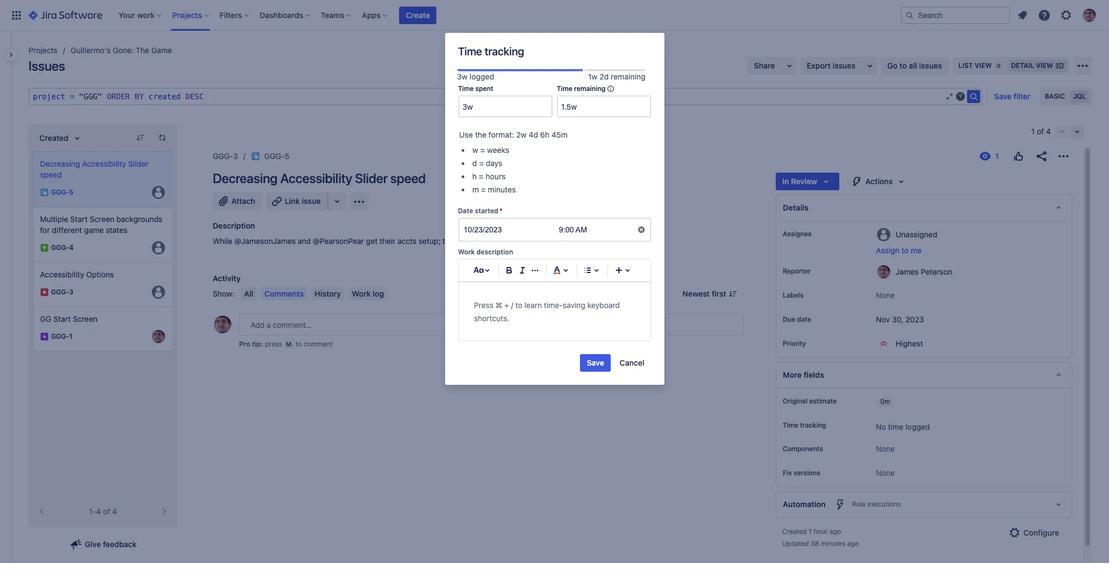 Task type: locate. For each thing, give the bounding box(es) containing it.
feedback
[[103, 540, 137, 549]]

more formatting image
[[529, 264, 542, 277]]

4d
[[529, 130, 539, 140]]

0 horizontal spatial view
[[975, 61, 993, 70]]

1 vertical spatial of
[[103, 507, 110, 516]]

ggg- up attach button on the top left of page
[[213, 151, 233, 161]]

2 horizontal spatial 1
[[1032, 127, 1036, 136]]

issues
[[29, 58, 65, 74]]

None field
[[459, 97, 552, 116], [558, 97, 650, 116], [459, 97, 552, 116], [558, 97, 650, 116]]

1 horizontal spatial of
[[1038, 127, 1045, 136]]

reporter
[[783, 267, 811, 275]]

0 vertical spatial logged
[[470, 72, 494, 81]]

subtask
[[495, 236, 523, 246]]

game
[[151, 46, 172, 55]]

primary element
[[7, 0, 901, 30]]

format:
[[489, 130, 514, 140]]

1 none from the top
[[877, 291, 895, 300]]

work down will at the top left of the page
[[458, 248, 475, 256]]

4 down the basic on the top
[[1047, 127, 1052, 136]]

ggg-3 right bug icon
[[51, 288, 73, 296]]

0 vertical spatial screen
[[90, 215, 114, 224]]

ggg-5 up link
[[264, 151, 290, 161]]

history button
[[312, 287, 344, 301]]

1 horizontal spatial save
[[995, 92, 1012, 101]]

while
[[213, 236, 232, 246]]

1 horizontal spatial tracking
[[801, 421, 827, 430]]

to left help
[[525, 236, 532, 246]]

give feedback button
[[63, 536, 143, 554]]

1 horizontal spatial 3
[[233, 151, 238, 161]]

logged up the spent
[[470, 72, 494, 81]]

0 horizontal spatial logged
[[470, 72, 494, 81]]

work for work log
[[352, 289, 371, 298]]

hour
[[814, 528, 828, 536]]

time tracking inside dialog
[[458, 45, 525, 58]]

1 vertical spatial work
[[352, 289, 371, 298]]

save filter
[[995, 92, 1031, 101]]

start right gg
[[53, 314, 71, 324]]

1-4 of 4
[[89, 507, 117, 516]]

start for gg
[[53, 314, 71, 324]]

create banner
[[0, 0, 1110, 31]]

1 vertical spatial the
[[482, 236, 493, 246]]

3 left ggg-5 'link'
[[233, 151, 238, 161]]

=
[[481, 146, 485, 155], [479, 159, 484, 168], [479, 172, 484, 181], [481, 185, 486, 194]]

ggg-
[[213, 151, 233, 161], [264, 151, 285, 161], [51, 188, 69, 197], [51, 244, 69, 252], [51, 288, 69, 296], [51, 333, 69, 341]]

0 vertical spatial accessibility
[[82, 159, 126, 168]]

= right w
[[481, 146, 485, 155]]

screen right gg
[[73, 314, 98, 324]]

0 horizontal spatial save
[[587, 358, 605, 368]]

3 none from the top
[[877, 469, 895, 478]]

view right detail
[[1037, 61, 1054, 70]]

3 inside 'link'
[[233, 151, 238, 161]]

the right use
[[475, 130, 487, 140]]

tracking up 3w logged on the top
[[485, 45, 525, 58]]

logged right time
[[906, 422, 931, 432]]

0 vertical spatial ggg-3
[[213, 151, 238, 161]]

38
[[811, 540, 820, 548]]

gg
[[40, 314, 51, 324]]

0 vertical spatial 3
[[233, 151, 238, 161]]

0 horizontal spatial ggg-3
[[51, 288, 73, 296]]

1 vertical spatial 1
[[69, 333, 72, 341]]

screen inside multiple start screen backgrounds for different game states
[[90, 215, 114, 224]]

details element
[[776, 195, 1073, 221]]

1 vertical spatial 3
[[69, 288, 73, 296]]

1 issues from the left
[[833, 61, 856, 70]]

work left log
[[352, 289, 371, 298]]

1 vertical spatial screen
[[73, 314, 98, 324]]

the up work description
[[482, 236, 493, 246]]

1 vertical spatial accessibility
[[280, 171, 352, 186]]

time tracking up components
[[783, 421, 827, 430]]

ggg- right bug icon
[[51, 288, 69, 296]]

of down save filter button
[[1038, 127, 1045, 136]]

1w 2d remaining
[[588, 72, 646, 81]]

ggg-3 up attach button on the top left of page
[[213, 151, 238, 161]]

backgrounds
[[117, 215, 163, 224]]

ggg- right the epic image
[[51, 333, 69, 341]]

due date
[[783, 315, 812, 324]]

minutes
[[488, 185, 516, 194], [821, 540, 846, 548]]

1 of 4
[[1032, 127, 1052, 136]]

ggg- right the ggg-3 'link' at the left
[[264, 151, 285, 161]]

ggg- inside 'link'
[[264, 151, 285, 161]]

4
[[1047, 127, 1052, 136], [69, 244, 74, 252], [96, 507, 101, 516], [112, 507, 117, 516]]

due
[[783, 315, 796, 324]]

1 horizontal spatial issues
[[920, 61, 943, 70]]

0 horizontal spatial 5
[[69, 188, 73, 197]]

5
[[285, 151, 290, 161], [69, 188, 73, 197]]

no time logged
[[877, 422, 931, 432]]

0 horizontal spatial ggg-5
[[51, 188, 73, 197]]

rule executions
[[852, 501, 901, 509]]

1 vertical spatial ggg-3
[[51, 288, 73, 296]]

minutes down hour at the bottom of the page
[[821, 540, 846, 548]]

0 horizontal spatial 1
[[69, 333, 72, 341]]

menu bar
[[239, 287, 390, 301]]

minutes inside w = weeks d = days h = hours m = minutes
[[488, 185, 516, 194]]

1 horizontal spatial 1
[[809, 528, 812, 536]]

10/23/2023
[[464, 226, 502, 234]]

9:00 am
[[559, 226, 587, 234]]

will
[[458, 236, 469, 246]]

start up different
[[70, 215, 88, 224]]

save inside 'button'
[[587, 358, 605, 368]]

jql
[[1074, 92, 1087, 100]]

ago
[[830, 528, 842, 536], [848, 540, 859, 548]]

1 inside created 1 hour ago updated 38 minutes ago
[[809, 528, 812, 536]]

1 left hour at the bottom of the page
[[809, 528, 812, 536]]

0 vertical spatial of
[[1038, 127, 1045, 136]]

0 horizontal spatial time tracking
[[458, 45, 525, 58]]

screen up game
[[90, 215, 114, 224]]

to left me
[[902, 246, 909, 255]]

decreasing accessibility slider speed
[[40, 159, 149, 179], [213, 171, 426, 186]]

0 horizontal spatial tracking
[[485, 45, 525, 58]]

1 horizontal spatial slider
[[355, 171, 388, 186]]

original
[[783, 397, 808, 405]]

started
[[475, 207, 499, 215]]

slider
[[128, 159, 149, 168], [355, 171, 388, 186]]

0 horizontal spatial work
[[352, 289, 371, 298]]

0 vertical spatial remaining
[[611, 72, 646, 81]]

save for save filter
[[995, 92, 1012, 101]]

ggg-5 right the sub task icon
[[51, 188, 73, 197]]

0 horizontal spatial slider
[[128, 159, 149, 168]]

1 vertical spatial minutes
[[821, 540, 846, 548]]

work log button
[[349, 287, 388, 301]]

1 vertical spatial logged
[[906, 422, 931, 432]]

details
[[783, 203, 809, 212]]

ggg- for decreasing accessibility slider speed
[[51, 188, 69, 197]]

1 horizontal spatial ggg-5
[[264, 151, 290, 161]]

2 their from the left
[[583, 236, 599, 246]]

0 vertical spatial none
[[877, 291, 895, 300]]

time tracking
[[458, 45, 525, 58], [783, 421, 827, 430]]

issues right all
[[920, 61, 943, 70]]

tracking down original estimate
[[801, 421, 827, 430]]

work log
[[352, 289, 384, 298]]

m
[[286, 341, 292, 348]]

1 their from the left
[[380, 236, 396, 246]]

0 horizontal spatial minutes
[[488, 185, 516, 194]]

go
[[888, 61, 898, 70]]

to inside 'button'
[[902, 246, 909, 255]]

logged inside time tracking dialog
[[470, 72, 494, 81]]

work inside button
[[352, 289, 371, 298]]

ago right hour at the bottom of the page
[[830, 528, 842, 536]]

save
[[995, 92, 1012, 101], [587, 358, 605, 368]]

tracking
[[485, 45, 525, 58], [801, 421, 827, 430]]

and
[[298, 236, 311, 246]]

start
[[70, 215, 88, 224], [53, 314, 71, 324]]

1 vertical spatial ago
[[848, 540, 859, 548]]

game
[[84, 225, 104, 235]]

ago right 38
[[848, 540, 859, 548]]

of right 1-
[[103, 507, 110, 516]]

be
[[471, 236, 480, 246]]

date
[[798, 315, 812, 324]]

time up 3w logged on the top
[[458, 45, 482, 58]]

work inside time tracking dialog
[[458, 248, 475, 256]]

work
[[458, 248, 475, 256], [352, 289, 371, 298]]

0 vertical spatial start
[[70, 215, 88, 224]]

1 for ggg-1
[[69, 333, 72, 341]]

search image
[[968, 90, 981, 103]]

guillermo's gone: the game link
[[71, 44, 172, 57]]

save left filter
[[995, 92, 1012, 101]]

= right 'd'
[[479, 159, 484, 168]]

minutes down hours
[[488, 185, 516, 194]]

0 vertical spatial 5
[[285, 151, 290, 161]]

more
[[783, 370, 802, 380]]

bug image
[[40, 288, 49, 297]]

to
[[900, 61, 908, 70], [525, 236, 532, 246], [902, 246, 909, 255], [296, 340, 302, 348]]

2 view from the left
[[1037, 61, 1054, 70]]

components
[[783, 445, 824, 453]]

give
[[85, 540, 101, 549]]

5 up link
[[285, 151, 290, 161]]

0 vertical spatial ago
[[830, 528, 842, 536]]

0 vertical spatial tracking
[[485, 45, 525, 58]]

gg start screen
[[40, 314, 98, 324]]

get
[[366, 236, 378, 246]]

remaining
[[611, 72, 646, 81], [574, 85, 606, 93]]

0 horizontal spatial ago
[[830, 528, 842, 536]]

export issues button
[[801, 57, 877, 75]]

syntax help image
[[957, 92, 966, 101]]

1 vertical spatial save
[[587, 358, 605, 368]]

2d
[[600, 72, 609, 81]]

0 vertical spatial save
[[995, 92, 1012, 101]]

1 horizontal spatial minutes
[[821, 540, 846, 548]]

their down am
[[583, 236, 599, 246]]

1 vertical spatial decreasing
[[213, 171, 278, 186]]

ggg- inside 'link'
[[213, 151, 233, 161]]

3 down accessibility options
[[69, 288, 73, 296]]

0 vertical spatial time tracking
[[458, 45, 525, 58]]

to right "m"
[[296, 340, 302, 348]]

ggg- right improvement image
[[51, 244, 69, 252]]

create button
[[400, 6, 437, 24]]

none up nov
[[877, 291, 895, 300]]

1 vertical spatial time tracking
[[783, 421, 827, 430]]

1 horizontal spatial ggg-3
[[213, 151, 238, 161]]

issues right export
[[833, 61, 856, 70]]

start inside multiple start screen backgrounds for different game states
[[70, 215, 88, 224]]

2023
[[906, 315, 925, 324]]

their right get
[[380, 236, 396, 246]]

2 vertical spatial none
[[877, 469, 895, 478]]

1 horizontal spatial 5
[[285, 151, 290, 161]]

1 vertical spatial start
[[53, 314, 71, 324]]

decreasing up attach
[[213, 171, 278, 186]]

view right list
[[975, 61, 993, 70]]

1 vertical spatial none
[[877, 445, 895, 454]]

2 none from the top
[[877, 445, 895, 454]]

0 vertical spatial minutes
[[488, 185, 516, 194]]

1 down save filter button
[[1032, 127, 1036, 136]]

ggg- right the sub task icon
[[51, 188, 69, 197]]

1 vertical spatial slider
[[355, 171, 388, 186]]

m
[[473, 185, 479, 194]]

time tracking dialog
[[445, 33, 665, 385]]

2 vertical spatial 1
[[809, 528, 812, 536]]

1 down gg start screen
[[69, 333, 72, 341]]

0 horizontal spatial issues
[[833, 61, 856, 70]]

0 horizontal spatial decreasing
[[40, 159, 80, 168]]

export
[[807, 61, 831, 70]]

save left cancel
[[587, 358, 605, 368]]

screen
[[90, 215, 114, 224], [73, 314, 98, 324]]

1 vertical spatial remaining
[[574, 85, 606, 93]]

comments
[[265, 289, 304, 298]]

time tracking up 3w logged on the top
[[458, 45, 525, 58]]

first
[[712, 289, 727, 298]]

for
[[40, 225, 50, 235]]

= right m
[[481, 185, 486, 194]]

none down no at the bottom right
[[877, 445, 895, 454]]

view for list view
[[975, 61, 993, 70]]

none up executions at the bottom
[[877, 469, 895, 478]]

time
[[889, 422, 904, 432]]

1 horizontal spatial logged
[[906, 422, 931, 432]]

remaining down the 1w
[[574, 85, 606, 93]]

work
[[601, 236, 618, 246]]

ggg-5 link
[[264, 150, 290, 163]]

the
[[136, 46, 149, 55]]

5 right the sub task icon
[[69, 188, 73, 197]]

export issues
[[807, 61, 856, 70]]

1 view from the left
[[975, 61, 993, 70]]

0 vertical spatial work
[[458, 248, 475, 256]]

newest
[[683, 289, 710, 298]]

1 horizontal spatial view
[[1037, 61, 1054, 70]]

0 horizontal spatial of
[[103, 507, 110, 516]]

issue
[[302, 196, 321, 206]]

bold ⌘b image
[[503, 264, 516, 277]]

1 horizontal spatial their
[[583, 236, 599, 246]]

me
[[911, 246, 922, 255]]

1 vertical spatial tracking
[[801, 421, 827, 430]]

jira software image
[[29, 9, 102, 22], [29, 9, 102, 22]]

1 horizontal spatial work
[[458, 248, 475, 256]]

logged
[[470, 72, 494, 81], [906, 422, 931, 432]]

menu bar containing all
[[239, 287, 390, 301]]

0 horizontal spatial their
[[380, 236, 396, 246]]

gone:
[[113, 46, 134, 55]]

0 vertical spatial the
[[475, 130, 487, 140]]

save inside button
[[995, 92, 1012, 101]]

decreasing up the sub task icon
[[40, 159, 80, 168]]

the inside time tracking dialog
[[475, 130, 487, 140]]

more fields element
[[776, 362, 1073, 388]]

1 horizontal spatial speed
[[391, 171, 426, 186]]

0 vertical spatial decreasing
[[40, 159, 80, 168]]

link
[[285, 196, 300, 206]]

work for work description
[[458, 248, 475, 256]]

remaining right 2d
[[611, 72, 646, 81]]



Task type: vqa. For each thing, say whether or not it's contained in the screenshot.
will
yes



Task type: describe. For each thing, give the bounding box(es) containing it.
Search field
[[901, 6, 1011, 24]]

0 horizontal spatial decreasing accessibility slider speed
[[40, 159, 149, 179]]

priority
[[783, 340, 807, 348]]

time down the original
[[783, 421, 799, 430]]

work description
[[458, 248, 513, 256]]

attach
[[232, 196, 255, 206]]

use the format: 2w 4d 6h 45m
[[459, 130, 568, 140]]

date
[[458, 207, 473, 215]]

text styles image
[[472, 264, 485, 277]]

save button
[[581, 355, 611, 372]]

30,
[[893, 315, 904, 324]]

james peterson image
[[152, 330, 165, 343]]

issues inside button
[[833, 61, 856, 70]]

d
[[473, 159, 477, 168]]

2 issues from the left
[[920, 61, 943, 70]]

ggg-1
[[51, 333, 72, 341]]

0 horizontal spatial speed
[[40, 170, 62, 179]]

all
[[910, 61, 918, 70]]

cancel
[[620, 358, 645, 368]]

4 right 1-
[[112, 507, 117, 516]]

2 vertical spatial accessibility
[[40, 270, 84, 279]]

create
[[406, 10, 430, 19]]

assign to me
[[877, 246, 922, 255]]

versions
[[794, 469, 821, 477]]

refresh image
[[158, 133, 167, 142]]

multiple start screen backgrounds for different game states
[[40, 215, 163, 235]]

1 horizontal spatial decreasing
[[213, 171, 278, 186]]

screen for multiple
[[90, 215, 114, 224]]

newest first image
[[729, 290, 738, 298]]

organize
[[551, 236, 581, 246]]

pro
[[239, 340, 250, 348]]

ggg-3 link
[[213, 150, 238, 163]]

fix
[[783, 469, 792, 477]]

4 down different
[[69, 244, 74, 252]]

created 1 hour ago updated 38 minutes ago
[[783, 528, 859, 548]]

list view
[[959, 61, 993, 70]]

newest first button
[[676, 287, 744, 301]]

screen for gg
[[73, 314, 98, 324]]

profile image of james peterson image
[[214, 316, 232, 334]]

2w
[[517, 130, 527, 140]]

search image
[[906, 11, 915, 19]]

activity
[[213, 274, 241, 283]]

ggg- for gg start screen
[[51, 333, 69, 341]]

rule
[[852, 501, 866, 509]]

6h
[[541, 130, 550, 140]]

history
[[315, 289, 341, 298]]

multiple
[[40, 215, 68, 224]]

1 vertical spatial 5
[[69, 188, 73, 197]]

Add a comment… field
[[239, 314, 744, 336]]

configure link
[[1002, 525, 1066, 542]]

filter
[[1014, 92, 1031, 101]]

0 vertical spatial slider
[[128, 159, 149, 168]]

weeks
[[487, 146, 510, 155]]

highest
[[896, 339, 924, 348]]

created
[[783, 528, 807, 536]]

spent
[[476, 85, 494, 93]]

days
[[486, 159, 503, 168]]

none for none
[[877, 445, 895, 454]]

0 horizontal spatial remaining
[[574, 85, 606, 93]]

= right h
[[479, 172, 484, 181]]

give feedback
[[85, 540, 137, 549]]

ggg- for multiple start screen backgrounds for different game states
[[51, 244, 69, 252]]

press
[[265, 340, 282, 348]]

different
[[52, 225, 82, 235]]

w
[[473, 146, 478, 155]]

this
[[443, 236, 456, 246]]

Main content area, start typing to enter text. text field
[[474, 299, 636, 325]]

start for multiple
[[70, 215, 88, 224]]

description
[[477, 248, 513, 256]]

time down 3w
[[458, 85, 474, 93]]

0 vertical spatial ggg-5
[[264, 151, 290, 161]]

setup;
[[419, 236, 441, 246]]

original estimate
[[783, 397, 837, 405]]

sort descending image
[[136, 133, 145, 142]]

detail
[[1012, 61, 1035, 70]]

labels
[[783, 291, 804, 300]]

5 inside 'link'
[[285, 151, 290, 161]]

help
[[534, 236, 549, 246]]

automation element
[[776, 492, 1073, 518]]

1 vertical spatial ggg-5
[[51, 188, 73, 197]]

use
[[459, 130, 473, 140]]

improvement image
[[40, 244, 49, 252]]

45m
[[552, 130, 568, 140]]

1 horizontal spatial remaining
[[611, 72, 646, 81]]

time remaining
[[557, 85, 606, 93]]

while @jamesonjames and @pearsonpear get their accts setup; this will be the subtask to help organize their work
[[213, 236, 618, 246]]

show:
[[213, 289, 234, 298]]

no
[[877, 422, 887, 432]]

time up 45m
[[557, 85, 573, 93]]

1 for created 1 hour ago updated 38 minutes ago
[[809, 528, 812, 536]]

tracking inside dialog
[[485, 45, 525, 58]]

sub task image
[[40, 188, 49, 197]]

epic image
[[40, 332, 49, 341]]

1w
[[588, 72, 598, 81]]

am
[[576, 226, 587, 234]]

assign
[[877, 246, 900, 255]]

nov
[[877, 315, 891, 324]]

save for save
[[587, 358, 605, 368]]

1 horizontal spatial ago
[[848, 540, 859, 548]]

automation
[[783, 500, 826, 509]]

date started *
[[458, 207, 503, 215]]

view for detail view
[[1037, 61, 1054, 70]]

italic ⌘i image
[[516, 264, 529, 277]]

none for nov 30, 2023
[[877, 291, 895, 300]]

0 horizontal spatial 3
[[69, 288, 73, 296]]

*
[[500, 207, 503, 215]]

3w logged
[[457, 72, 494, 81]]

w = weeks d = days h = hours m = minutes
[[473, 146, 516, 194]]

pro tip: press m to comment
[[239, 340, 333, 348]]

4 up give
[[96, 507, 101, 516]]

to left all
[[900, 61, 908, 70]]

states
[[106, 225, 128, 235]]

open export issues dropdown image
[[864, 59, 877, 72]]

0 vertical spatial 1
[[1032, 127, 1036, 136]]

projects
[[29, 46, 57, 55]]

@pearsonpear
[[313, 236, 364, 246]]

comments button
[[261, 287, 307, 301]]

link issue
[[285, 196, 321, 206]]

fix versions
[[783, 469, 821, 477]]

options
[[86, 270, 114, 279]]

estimate
[[810, 397, 837, 405]]

save filter button
[[988, 88, 1038, 105]]

lists image
[[582, 264, 595, 277]]

minutes inside created 1 hour ago updated 38 minutes ago
[[821, 540, 846, 548]]

1 horizontal spatial time tracking
[[783, 421, 827, 430]]

guillermo's gone: the game
[[71, 46, 172, 55]]

executions
[[868, 501, 901, 509]]

attach button
[[213, 193, 262, 210]]

all button
[[241, 287, 257, 301]]

ggg- for accessibility options
[[51, 288, 69, 296]]

clear image
[[637, 226, 646, 234]]

1 horizontal spatial decreasing accessibility slider speed
[[213, 171, 426, 186]]



